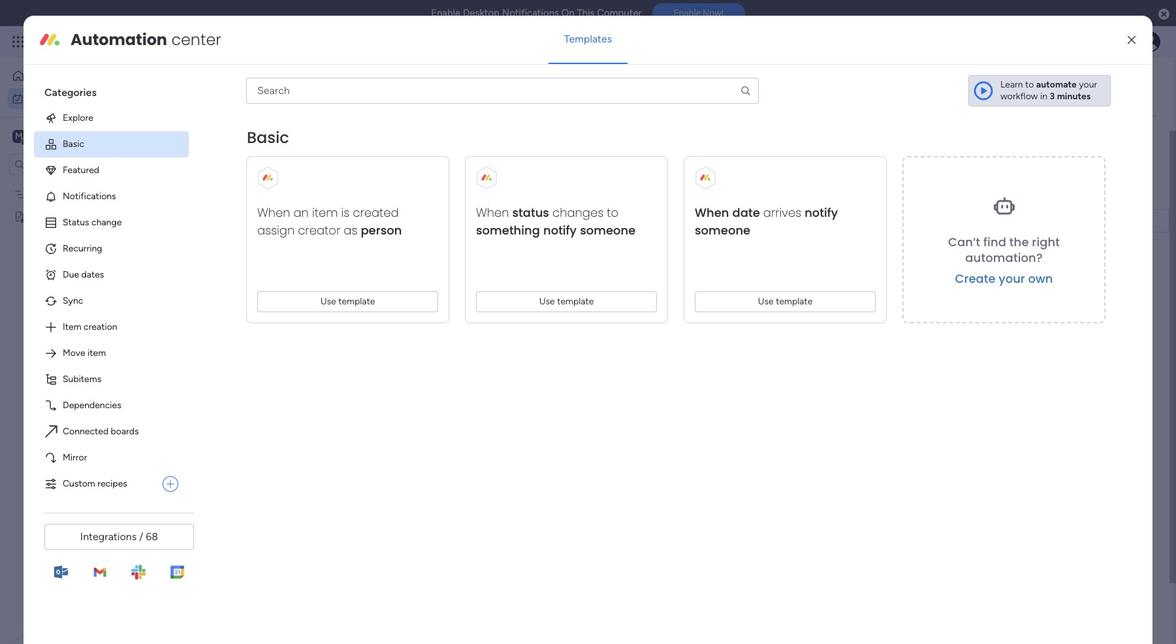 Task type: vqa. For each thing, say whether or not it's contained in the screenshot.
Dropdown input text field
no



Task type: describe. For each thing, give the bounding box(es) containing it.
when an item is created assign creator as
[[257, 204, 399, 238]]

enable now!
[[674, 8, 724, 18]]

m
[[15, 130, 23, 141]]

on
[[562, 7, 575, 19]]

status
[[63, 217, 89, 228]]

connected boards
[[63, 426, 139, 437]]

this week / 0 items
[[220, 306, 321, 323]]

done
[[366, 135, 387, 146]]

is
[[341, 204, 350, 221]]

date
[[733, 204, 761, 221]]

recurring option
[[34, 236, 189, 262]]

learn to automate
[[1001, 79, 1078, 90]]

notify inside when date arrives notify someone
[[805, 204, 839, 221]]

assign
[[257, 222, 295, 238]]

1 horizontal spatial basic
[[247, 127, 289, 148]]

monday
[[58, 34, 103, 49]]

mirror
[[63, 452, 87, 463]]

my for my work
[[29, 92, 41, 104]]

my work
[[29, 92, 63, 104]]

someone inside when date arrives notify someone
[[695, 222, 751, 238]]

minutes
[[1058, 91, 1092, 102]]

custom recipes option
[[34, 471, 158, 497]]

person
[[361, 222, 402, 238]]

templates
[[564, 33, 613, 45]]

created
[[353, 204, 399, 221]]

move item
[[63, 348, 106, 359]]

use for when
[[540, 296, 555, 307]]

your inside can't find the right automation? create your own
[[999, 270, 1026, 287]]

something
[[476, 222, 540, 238]]

marketing plan inside list box
[[31, 189, 91, 200]]

in
[[1041, 91, 1048, 102]]

enable desktop notifications on this computer
[[431, 7, 642, 19]]

68
[[146, 531, 158, 543]]

customize button
[[417, 131, 487, 152]]

customize
[[438, 135, 482, 146]]

can't
[[949, 234, 981, 250]]

explore option
[[34, 105, 189, 131]]

categories
[[44, 86, 97, 99]]

item creation option
[[34, 314, 189, 340]]

1 horizontal spatial to
[[1026, 79, 1035, 90]]

past
[[220, 189, 246, 205]]

my work button
[[8, 88, 141, 109]]

creation
[[84, 321, 117, 333]]

today /
[[220, 259, 269, 276]]

this for this week
[[588, 217, 604, 227]]

3 template from the left
[[776, 296, 813, 307]]

workspace image
[[12, 129, 25, 143]]

connected boards option
[[34, 419, 189, 445]]

dependencies option
[[34, 393, 189, 419]]

status change option
[[34, 210, 189, 236]]

working on it
[[1006, 216, 1060, 227]]

integrations / 68
[[80, 531, 158, 543]]

connected
[[63, 426, 109, 437]]

monday work management
[[58, 34, 203, 49]]

subitems
[[63, 374, 101, 385]]

sync
[[63, 295, 83, 306]]

main
[[30, 130, 53, 142]]

featured option
[[34, 157, 189, 184]]

my for my work
[[196, 76, 226, 105]]

now!
[[703, 8, 724, 18]]

basic option
[[34, 131, 189, 157]]

0 vertical spatial items
[[389, 135, 412, 146]]

create your own link
[[956, 270, 1054, 287]]

due dates
[[63, 269, 104, 280]]

change
[[92, 217, 122, 228]]

find
[[984, 234, 1007, 250]]

subitems option
[[34, 367, 189, 393]]

this for this week / 0 items
[[220, 306, 244, 323]]

templates button
[[549, 23, 628, 55]]

use template for when
[[540, 296, 594, 307]]

/ left 1
[[286, 189, 292, 205]]

notifications option
[[34, 184, 189, 210]]

due dates option
[[34, 262, 189, 288]]

arrives
[[764, 204, 802, 221]]

none search field filter dashboard by text
[[193, 131, 316, 152]]

changes
[[553, 204, 604, 221]]

integrations / 68 button
[[44, 524, 194, 550]]

featured
[[63, 165, 99, 176]]

hide
[[344, 135, 364, 146]]

recipes
[[97, 478, 127, 489]]

your workflow in
[[1001, 79, 1098, 102]]

workflow
[[1001, 91, 1039, 102]]

automation?
[[966, 250, 1043, 266]]

the
[[1010, 234, 1030, 250]]

3
[[1051, 91, 1056, 102]]

this week
[[588, 217, 626, 227]]

move item option
[[34, 340, 189, 367]]

0 vertical spatial this
[[577, 7, 595, 19]]

basic inside option
[[63, 138, 84, 150]]

today
[[220, 259, 257, 276]]

when for when an item is created assign creator as
[[257, 204, 290, 221]]

hide done items
[[344, 135, 412, 146]]

learn
[[1001, 79, 1024, 90]]

management
[[132, 34, 203, 49]]



Task type: locate. For each thing, give the bounding box(es) containing it.
when up assign
[[257, 204, 290, 221]]

my left work
[[196, 76, 226, 105]]

dates for past
[[249, 189, 283, 205]]

enable now! button
[[653, 3, 746, 23]]

my work
[[196, 76, 284, 105]]

to right the changes
[[607, 204, 619, 221]]

3 use from the left
[[758, 296, 774, 307]]

mirror option
[[34, 445, 189, 471]]

working
[[1006, 216, 1040, 227]]

categories list box
[[34, 75, 199, 497]]

when date arrives notify someone
[[695, 204, 839, 238]]

item right move
[[88, 348, 106, 359]]

notify right arrives
[[805, 204, 839, 221]]

0 horizontal spatial work
[[44, 92, 63, 104]]

plan down featured
[[74, 189, 91, 200]]

item creation
[[63, 321, 117, 333]]

move
[[63, 348, 85, 359]]

this
[[577, 7, 595, 19], [588, 217, 604, 227], [220, 306, 244, 323]]

2 vertical spatial this
[[220, 306, 244, 323]]

your up minutes
[[1080, 79, 1098, 90]]

1 horizontal spatial work
[[106, 34, 129, 49]]

0 horizontal spatial notify
[[544, 222, 577, 238]]

0 horizontal spatial marketing
[[31, 189, 72, 200]]

0 horizontal spatial my
[[29, 92, 41, 104]]

0 vertical spatial marketing
[[31, 189, 72, 200]]

0 horizontal spatial use
[[321, 296, 336, 307]]

workspace selection element
[[12, 128, 109, 145]]

workspace
[[55, 130, 107, 142]]

item
[[301, 193, 319, 204], [312, 204, 338, 221], [88, 348, 106, 359]]

0 horizontal spatial your
[[999, 270, 1026, 287]]

use for when an item is created assign creator as
[[321, 296, 336, 307]]

1 vertical spatial notify
[[544, 222, 577, 238]]

someone inside when status changes   to something notify someone
[[580, 222, 636, 238]]

your inside your workflow in
[[1080, 79, 1098, 90]]

marketing plan left arrives
[[690, 216, 750, 227]]

2 horizontal spatial template
[[776, 296, 813, 307]]

1 vertical spatial dates
[[81, 269, 104, 280]]

0 vertical spatial work
[[106, 34, 129, 49]]

as
[[344, 222, 358, 238]]

dates
[[249, 189, 283, 205], [81, 269, 104, 280]]

items right "done"
[[389, 135, 412, 146]]

to up workflow in the right top of the page
[[1026, 79, 1035, 90]]

items inside this week / 0 items
[[298, 310, 321, 322]]

work inside button
[[44, 92, 63, 104]]

0 vertical spatial your
[[1080, 79, 1098, 90]]

0 horizontal spatial dates
[[81, 269, 104, 280]]

dates right due
[[81, 269, 104, 280]]

select product image
[[12, 35, 25, 48]]

when for when status changes   to something notify someone
[[476, 204, 509, 221]]

use template
[[321, 296, 375, 307], [540, 296, 594, 307], [758, 296, 813, 307]]

creator
[[298, 222, 341, 238]]

to inside when status changes   to something notify someone
[[607, 204, 619, 221]]

status change
[[63, 217, 122, 228]]

1 use template button from the left
[[257, 291, 439, 312]]

0 vertical spatial plan
[[74, 189, 91, 200]]

1 horizontal spatial dates
[[249, 189, 283, 205]]

when status changes   to something notify someone
[[476, 204, 636, 238]]

template for when
[[558, 296, 594, 307]]

2 horizontal spatial use template
[[758, 296, 813, 307]]

template for when an item is created assign creator as
[[339, 296, 375, 307]]

dapulse close image
[[1159, 8, 1170, 21]]

1 vertical spatial this
[[588, 217, 604, 227]]

work right monday
[[106, 34, 129, 49]]

0 vertical spatial week
[[606, 217, 626, 227]]

marketing
[[31, 189, 72, 200], [690, 216, 731, 227]]

week for this week
[[606, 217, 626, 227]]

past dates / 1 item
[[220, 189, 319, 205]]

search image
[[740, 85, 752, 97]]

notifications inside option
[[63, 191, 116, 202]]

1 when from the left
[[257, 204, 290, 221]]

Filter dashboard by text search field
[[193, 131, 316, 152]]

0 horizontal spatial basic
[[63, 138, 84, 150]]

1 horizontal spatial notifications
[[502, 7, 559, 19]]

1 vertical spatial plan
[[733, 216, 750, 227]]

0
[[290, 310, 296, 322]]

items right 0
[[298, 310, 321, 322]]

basic up search in workspace field
[[63, 138, 84, 150]]

when left date
[[695, 204, 730, 221]]

2 use template button from the left
[[476, 291, 657, 312]]

1 horizontal spatial enable
[[674, 8, 701, 18]]

see plans image
[[217, 34, 229, 50]]

your
[[1080, 79, 1098, 90], [999, 270, 1026, 287]]

can't find the right automation? create your own
[[949, 234, 1061, 287]]

0 horizontal spatial notifications
[[63, 191, 116, 202]]

v2 overdue deadline image
[[901, 215, 911, 227]]

center
[[171, 29, 221, 50]]

1 horizontal spatial marketing plan
[[690, 216, 750, 227]]

0 horizontal spatial to
[[607, 204, 619, 221]]

0 horizontal spatial template
[[339, 296, 375, 307]]

when
[[257, 204, 290, 221], [476, 204, 509, 221], [695, 204, 730, 221]]

categories heading
[[34, 75, 189, 105]]

1 vertical spatial to
[[607, 204, 619, 221]]

create
[[956, 270, 996, 287]]

1 horizontal spatial plan
[[733, 216, 750, 227]]

private board image
[[14, 210, 26, 223]]

enable for enable now!
[[674, 8, 701, 18]]

1 horizontal spatial your
[[1080, 79, 1098, 90]]

0 horizontal spatial someone
[[580, 222, 636, 238]]

1 horizontal spatial marketing
[[690, 216, 731, 227]]

work up explore
[[44, 92, 63, 104]]

3 when from the left
[[695, 204, 730, 221]]

work for my
[[44, 92, 63, 104]]

1 horizontal spatial use template
[[540, 296, 594, 307]]

1 vertical spatial items
[[298, 310, 321, 322]]

own
[[1029, 270, 1054, 287]]

custom
[[63, 478, 95, 489]]

0 horizontal spatial use template
[[321, 296, 375, 307]]

option
[[0, 182, 167, 185]]

list box
[[0, 180, 167, 404]]

None search field
[[246, 78, 759, 104], [193, 131, 316, 152], [246, 78, 759, 104]]

0 horizontal spatial enable
[[431, 7, 461, 19]]

0 horizontal spatial marketing plan
[[31, 189, 91, 200]]

1 horizontal spatial my
[[196, 76, 226, 105]]

my
[[196, 76, 226, 105], [29, 92, 41, 104]]

use template button
[[257, 291, 439, 312], [476, 291, 657, 312], [695, 291, 876, 312]]

1 horizontal spatial use
[[540, 296, 555, 307]]

/ right today
[[260, 259, 266, 276]]

2 someone from the left
[[695, 222, 751, 238]]

0 horizontal spatial use template button
[[257, 291, 439, 312]]

an
[[294, 204, 309, 221]]

boards
[[111, 426, 139, 437]]

dates inside option
[[81, 269, 104, 280]]

dates left 1
[[249, 189, 283, 205]]

main workspace
[[30, 130, 107, 142]]

marketing inside list box
[[31, 189, 72, 200]]

basic down work
[[247, 127, 289, 148]]

it
[[1054, 216, 1060, 227]]

use
[[321, 296, 336, 307], [540, 296, 555, 307], [758, 296, 774, 307]]

1 horizontal spatial use template button
[[476, 291, 657, 312]]

1 vertical spatial marketing plan
[[690, 216, 750, 227]]

1 vertical spatial your
[[999, 270, 1026, 287]]

3 use template button from the left
[[695, 291, 876, 312]]

0 horizontal spatial items
[[298, 310, 321, 322]]

someone down date
[[695, 222, 751, 238]]

0 horizontal spatial when
[[257, 204, 290, 221]]

status
[[513, 204, 550, 221]]

plan left arrives
[[733, 216, 750, 227]]

work
[[106, 34, 129, 49], [44, 92, 63, 104]]

notify down the changes
[[544, 222, 577, 238]]

notifications up status change
[[63, 191, 116, 202]]

recurring
[[63, 243, 102, 254]]

1 horizontal spatial someone
[[695, 222, 751, 238]]

1 horizontal spatial when
[[476, 204, 509, 221]]

/ left 68
[[139, 531, 143, 543]]

1 use template from the left
[[321, 296, 375, 307]]

1 someone from the left
[[580, 222, 636, 238]]

automation  center image
[[39, 29, 60, 50]]

when inside the when an item is created assign creator as
[[257, 204, 290, 221]]

notes
[[31, 211, 56, 222]]

use template button for when an item is created assign creator as
[[257, 291, 439, 312]]

marketing plan link
[[688, 210, 809, 233]]

use template for when an item is created assign creator as
[[321, 296, 375, 307]]

1 horizontal spatial notify
[[805, 204, 839, 221]]

someone
[[580, 222, 636, 238], [695, 222, 751, 238]]

0 vertical spatial notify
[[805, 204, 839, 221]]

list box containing marketing plan
[[0, 180, 167, 404]]

0 vertical spatial to
[[1026, 79, 1035, 90]]

enable for enable desktop notifications on this computer
[[431, 7, 461, 19]]

week left 0
[[247, 306, 278, 323]]

dependencies
[[63, 400, 121, 411]]

basic
[[247, 127, 289, 148], [63, 138, 84, 150]]

/ left 0
[[281, 306, 287, 323]]

2 horizontal spatial use template button
[[695, 291, 876, 312]]

1 horizontal spatial items
[[389, 135, 412, 146]]

week for this week / 0 items
[[247, 306, 278, 323]]

plan
[[74, 189, 91, 200], [733, 216, 750, 227]]

1 vertical spatial work
[[44, 92, 63, 104]]

week right the changes
[[606, 217, 626, 227]]

1 template from the left
[[339, 296, 375, 307]]

2 use from the left
[[540, 296, 555, 307]]

0 horizontal spatial week
[[247, 306, 278, 323]]

item inside "past dates / 1 item"
[[301, 193, 319, 204]]

1 vertical spatial notifications
[[63, 191, 116, 202]]

notify
[[805, 204, 839, 221], [544, 222, 577, 238]]

/ inside button
[[139, 531, 143, 543]]

work
[[231, 76, 284, 105]]

item right 1
[[301, 193, 319, 204]]

template
[[339, 296, 375, 307], [558, 296, 594, 307], [776, 296, 813, 307]]

2 template from the left
[[558, 296, 594, 307]]

kendall parks image
[[1140, 31, 1161, 52]]

Search in workspace field
[[27, 157, 109, 172]]

1 horizontal spatial week
[[606, 217, 626, 227]]

when inside when date arrives notify someone
[[695, 204, 730, 221]]

explore
[[63, 112, 93, 123]]

custom recipes
[[63, 478, 127, 489]]

item
[[63, 321, 81, 333]]

Search for a column type search field
[[246, 78, 759, 104]]

plan inside list box
[[74, 189, 91, 200]]

automation center
[[71, 29, 221, 50]]

marketing plan up "notes"
[[31, 189, 91, 200]]

lottie animation image
[[0, 512, 167, 644]]

3 minutes
[[1051, 91, 1092, 102]]

dates for due
[[81, 269, 104, 280]]

my left categories
[[29, 92, 41, 104]]

enable
[[431, 7, 461, 19], [674, 8, 701, 18]]

marketing up "notes"
[[31, 189, 72, 200]]

1 vertical spatial week
[[247, 306, 278, 323]]

notifications left on
[[502, 7, 559, 19]]

3 use template from the left
[[758, 296, 813, 307]]

item inside option
[[88, 348, 106, 359]]

automate
[[1037, 79, 1078, 90]]

your down automation?
[[999, 270, 1026, 287]]

/
[[286, 189, 292, 205], [260, 259, 266, 276], [281, 306, 287, 323], [139, 531, 143, 543]]

desktop
[[463, 7, 500, 19]]

enable left "desktop"
[[431, 7, 461, 19]]

item inside the when an item is created assign creator as
[[312, 204, 338, 221]]

when inside when status changes   to something notify someone
[[476, 204, 509, 221]]

sync option
[[34, 288, 189, 314]]

when up "something"
[[476, 204, 509, 221]]

0 vertical spatial dates
[[249, 189, 283, 205]]

0 horizontal spatial plan
[[74, 189, 91, 200]]

when for when date arrives notify someone
[[695, 204, 730, 221]]

someone down the changes
[[580, 222, 636, 238]]

marketing left date
[[690, 216, 731, 227]]

2 horizontal spatial use
[[758, 296, 774, 307]]

due
[[63, 269, 79, 280]]

computer
[[598, 7, 642, 19]]

1
[[295, 193, 299, 204]]

1 horizontal spatial template
[[558, 296, 594, 307]]

notify inside when status changes   to something notify someone
[[544, 222, 577, 238]]

work for monday
[[106, 34, 129, 49]]

2 horizontal spatial when
[[695, 204, 730, 221]]

1 vertical spatial marketing
[[690, 216, 731, 227]]

1 use from the left
[[321, 296, 336, 307]]

enable inside button
[[674, 8, 701, 18]]

home image
[[12, 69, 25, 82]]

item up creator
[[312, 204, 338, 221]]

my inside button
[[29, 92, 41, 104]]

2 use template from the left
[[540, 296, 594, 307]]

right
[[1033, 234, 1061, 250]]

2 when from the left
[[476, 204, 509, 221]]

marketing plan
[[31, 189, 91, 200], [690, 216, 750, 227]]

0 vertical spatial notifications
[[502, 7, 559, 19]]

0 vertical spatial marketing plan
[[31, 189, 91, 200]]

enable left now!
[[674, 8, 701, 18]]

lottie animation element
[[0, 512, 167, 644]]

use template button for when
[[476, 291, 657, 312]]

on
[[1042, 216, 1052, 227]]

integrations
[[80, 531, 137, 543]]



